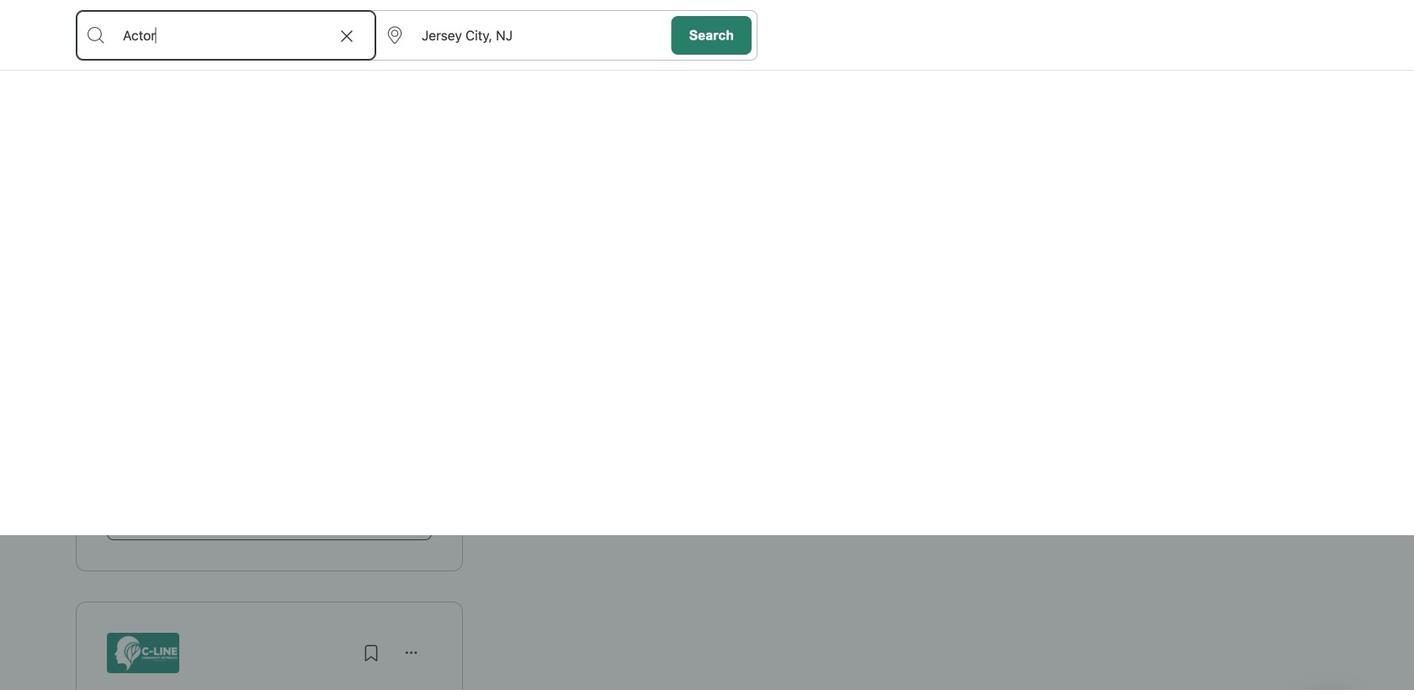 Task type: vqa. For each thing, say whether or not it's contained in the screenshot.
2nd Save job for later icon from left
no



Task type: locate. For each thing, give the bounding box(es) containing it.
save job for later image
[[361, 643, 381, 664]]

Location search field
[[376, 11, 667, 60]]

Search job title or keyword search field
[[77, 11, 376, 60]]

program director image
[[107, 633, 180, 674]]



Task type: describe. For each thing, give the bounding box(es) containing it.
job card menu element
[[392, 651, 432, 667]]



